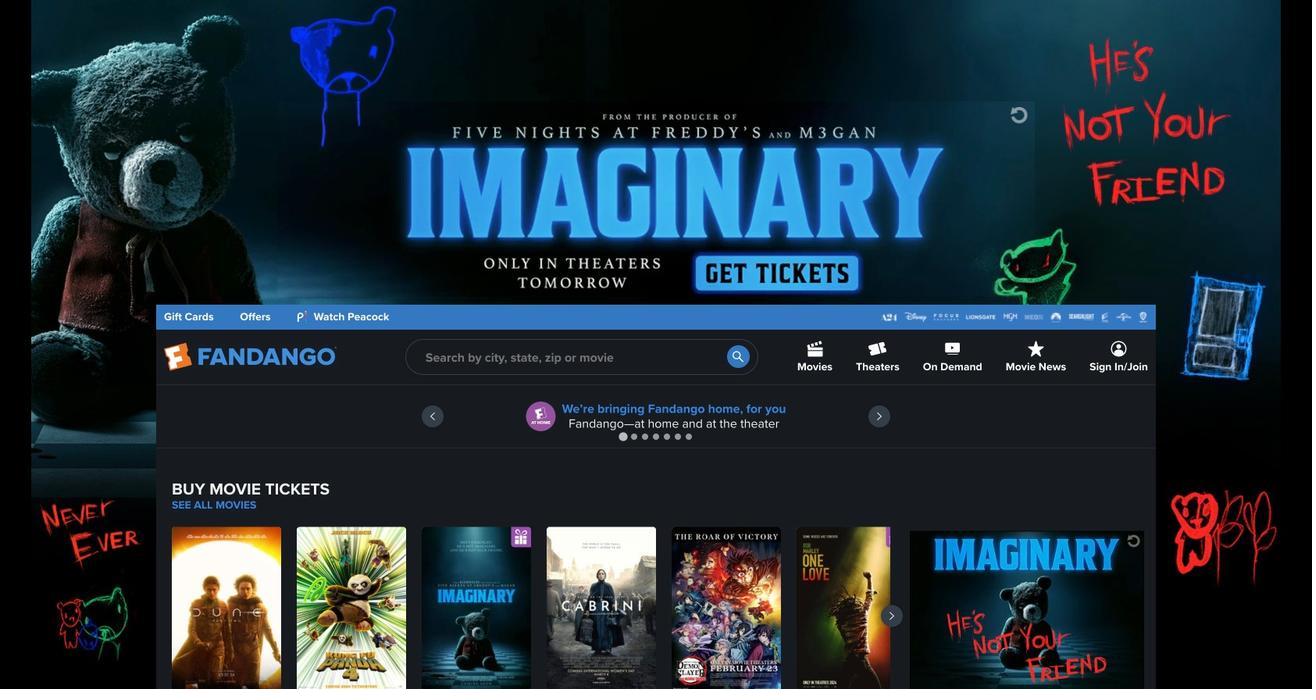 Task type: describe. For each thing, give the bounding box(es) containing it.
imaginary (2024) poster image
[[422, 527, 531, 689]]

0 vertical spatial region
[[156, 385, 1156, 448]]

dune: part two (2024) poster image
[[172, 527, 281, 689]]

bob marley: one love (2024) poster image
[[797, 527, 906, 689]]

demon slayer: kimetsu no yaiba - to the hashira training (2024) poster image
[[672, 527, 781, 689]]

gift box white image
[[511, 527, 531, 547]]



Task type: locate. For each thing, give the bounding box(es) containing it.
kung fu panda 4 (2024) poster image
[[297, 527, 406, 689]]

0 vertical spatial advertisement element
[[277, 102, 1035, 297]]

None search field
[[405, 339, 758, 375]]

1 vertical spatial advertisement element
[[910, 531, 1145, 689]]

cabrini (2024) poster image
[[547, 527, 656, 689]]

advertisement element
[[277, 102, 1035, 297], [910, 531, 1145, 689]]

gift box white image
[[886, 527, 906, 547]]

1 vertical spatial region
[[172, 527, 906, 689]]

offer icon image
[[526, 402, 556, 431]]

Search by city, state, zip or movie text field
[[405, 339, 758, 375]]

region
[[156, 385, 1156, 448], [172, 527, 906, 689]]

select a slide to show tab list
[[156, 430, 1156, 442]]



Task type: vqa. For each thing, say whether or not it's contained in the screenshot.
bob marley: one love (2024) poster Image
yes



